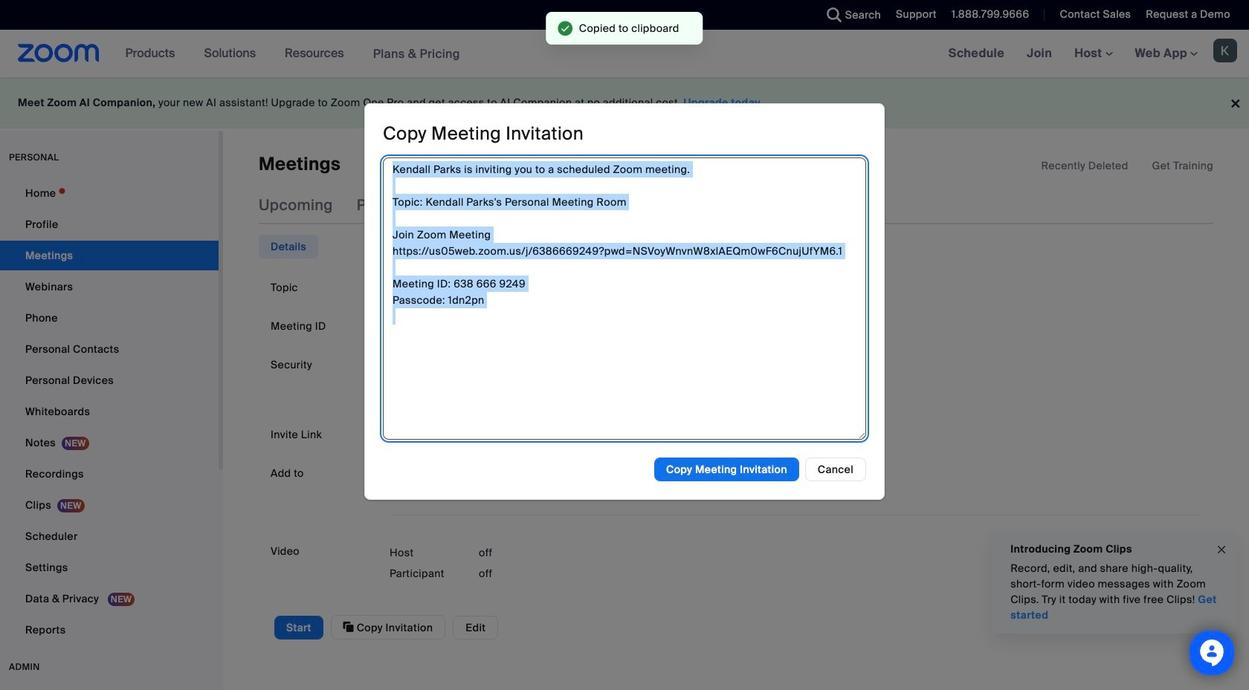 Task type: vqa. For each thing, say whether or not it's contained in the screenshot.
personal menu menu
yes



Task type: locate. For each thing, give the bounding box(es) containing it.
banner
[[0, 30, 1250, 78]]

btn image
[[390, 467, 405, 482]]

checked image
[[390, 359, 400, 374]]

1 vertical spatial application
[[390, 423, 1202, 447]]

application
[[1042, 158, 1214, 173], [390, 423, 1202, 447]]

copy invitation content text field
[[383, 158, 866, 441]]

personal menu menu
[[0, 179, 219, 647]]

0 vertical spatial application
[[1042, 158, 1214, 173]]

tab list
[[259, 235, 318, 259]]

success image
[[558, 21, 573, 36]]

dialog
[[364, 104, 885, 501]]

zoom logo image
[[18, 44, 99, 62]]

copy image
[[343, 621, 354, 635]]

tab
[[259, 235, 318, 259]]

tabs of meeting tab list
[[259, 186, 737, 225]]

footer
[[0, 77, 1250, 129]]

heading
[[383, 122, 584, 145]]

meetings navigation
[[938, 30, 1250, 78]]

add to outlook calendar (.ics) image
[[531, 467, 546, 482]]



Task type: describe. For each thing, give the bounding box(es) containing it.
close image
[[1216, 542, 1228, 559]]

checked image
[[390, 386, 400, 402]]

add to yahoo calendar image
[[704, 467, 719, 482]]

product information navigation
[[114, 30, 471, 78]]



